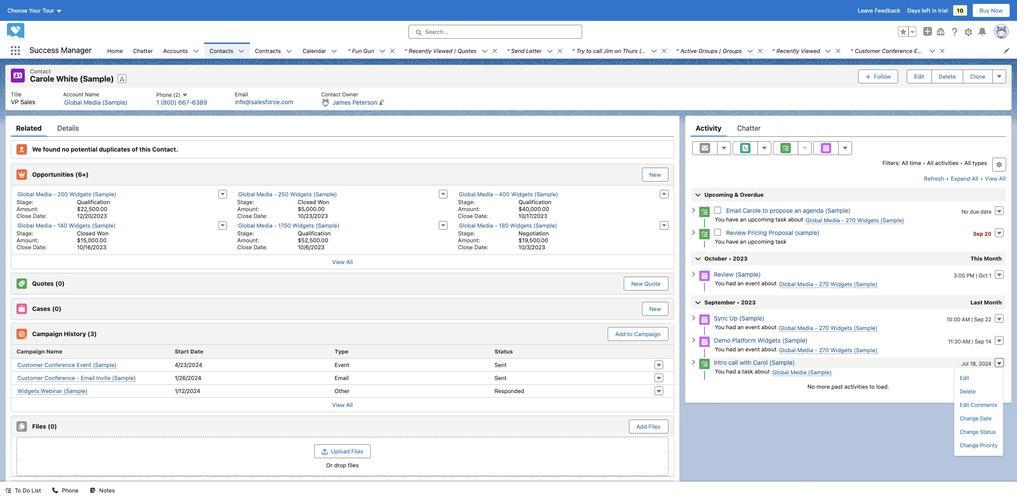 Task type: describe. For each thing, give the bounding box(es) containing it.
view inside 'campaign history' element
[[332, 401, 345, 408]]

calendar link
[[297, 43, 331, 59]]

task image for review
[[700, 229, 710, 239]]

campaign inside "button"
[[634, 330, 661, 337]]

files for add files
[[649, 423, 661, 430]]

task image for email
[[700, 207, 710, 217]]

| for sync up (sample)
[[972, 316, 973, 322]]

name for account name global media (sample)
[[85, 91, 99, 98]]

$19,500.00
[[519, 236, 548, 243]]

found
[[43, 145, 60, 153]]

all right the expand all 'button' at right
[[1000, 175, 1006, 182]]

email for email info@salesforce.com
[[235, 91, 248, 98]]

tab list for no more past activities to load. status
[[691, 119, 1007, 137]]

0 vertical spatial chatter
[[133, 47, 153, 54]]

days left in trial
[[908, 7, 949, 14]]

am for sync up (sample)
[[962, 316, 970, 322]]

invite
[[96, 374, 111, 381]]

media inside global media - 200 widgets (sample) link
[[36, 190, 52, 197]]

event for platform
[[746, 346, 760, 352]]

* for * active groups | groups
[[677, 47, 679, 54]]

buy now button
[[973, 3, 1011, 17]]

text default image inside contracts list item
[[286, 48, 292, 54]]

5 list item from the left
[[671, 43, 767, 59]]

calendar list item
[[297, 43, 343, 59]]

close for $19,500.00 close date:
[[458, 243, 473, 250]]

customer conference - email invite (sample) link
[[17, 374, 136, 382]]

sep for demo platform widgets (sample)
[[975, 338, 985, 345]]

phone button
[[47, 482, 84, 499]]

global media (sample) link for (sample)
[[64, 98, 128, 106]]

contacts list item
[[204, 43, 250, 59]]

new quote
[[632, 280, 661, 287]]

$52,500.00 close date:
[[237, 236, 328, 250]]

1 horizontal spatial 1
[[990, 272, 992, 279]]

global media - 400 widgets (sample) element
[[453, 189, 674, 220]]

global inside global media - 400 widgets (sample) link
[[459, 190, 476, 197]]

to inside "button"
[[628, 330, 633, 337]]

choose your tour button
[[7, 3, 62, 17]]

webinar
[[41, 387, 62, 394]]

accounts
[[163, 47, 188, 54]]

other
[[335, 387, 350, 394]]

files element
[[11, 415, 674, 477]]

10/17/2023
[[519, 212, 548, 219]]

(sample) inside you have an upcoming task about global media - 270 widgets (sample)
[[881, 217, 905, 223]]

2 horizontal spatial event
[[915, 47, 929, 54]]

• right time
[[923, 159, 926, 166]]

campaign for campaign history (3)
[[32, 330, 62, 337]]

(sample) inside account name global media (sample)
[[102, 98, 128, 106]]

amount: for global media - 200 widgets (sample)
[[17, 205, 39, 212]]

stage: for global media - 1750 widgets (sample)
[[237, 230, 254, 236]]

campaign for campaign name
[[17, 348, 45, 355]]

global inside global media - 140 widgets (sample) link
[[17, 222, 34, 229]]

1 vertical spatial carole
[[743, 207, 761, 214]]

global media - 270 widgets (sample) link for demo platform widgets (sample)
[[779, 346, 878, 354]]

quotes (0)
[[32, 280, 65, 287]]

duplicates
[[99, 145, 130, 153]]

type element
[[331, 345, 491, 359]]

3:00
[[954, 272, 966, 279]]

sent for email
[[495, 374, 507, 381]]

date: for $22,500.00 close date:
[[33, 212, 47, 219]]

had for review
[[727, 279, 736, 286]]

4 list item from the left
[[567, 43, 671, 59]]

manager
[[61, 46, 92, 55]]

type
[[335, 348, 349, 355]]

media inside global media - 400 widgets (sample) link
[[477, 190, 493, 197]]

sep for sync up (sample)
[[975, 316, 984, 322]]

all right expand on the right top of page
[[972, 175, 979, 182]]

(0) for quotes (0)
[[55, 280, 65, 287]]

all right time
[[928, 159, 934, 166]]

2 vertical spatial view all link
[[11, 397, 674, 412]]

* recently viewed | quotes
[[405, 47, 477, 54]]

account name global media (sample)
[[63, 91, 128, 106]]

search...
[[425, 28, 449, 35]]

global media - 1750 widgets (sample)
[[238, 222, 340, 229]]

event image
[[700, 270, 710, 281]]

intro call with carol (sample) link
[[714, 359, 795, 366]]

20
[[985, 230, 992, 237]]

amount: for global media - 180 widgets (sample)
[[458, 236, 480, 243]]

agenda
[[803, 207, 824, 214]]

recently for recently viewed | quotes
[[409, 47, 432, 54]]

campaign history element
[[11, 323, 674, 412]]

customer for event
[[17, 361, 43, 368]]

text default image inside notes button
[[90, 487, 96, 494]]

date: for $5,000.00 close date:
[[254, 212, 268, 219]]

phone for phone (2)
[[156, 91, 172, 98]]

- inside 'element'
[[495, 222, 498, 229]]

to inside list item
[[587, 47, 592, 54]]

media inside global media - 250 widgets (sample) link
[[257, 190, 273, 197]]

close for $40,000.00 close date:
[[458, 212, 473, 219]]

about inside you have an upcoming task about global media - 270 widgets (sample)
[[789, 216, 804, 223]]

global media - 250 widgets (sample) element
[[232, 189, 453, 220]]

upcoming for you have an upcoming task
[[748, 238, 774, 245]]

* for * try to call jim on thurs (sample)
[[572, 47, 575, 54]]

add for (0)
[[637, 423, 647, 430]]

event image for demo
[[700, 336, 710, 347]]

• down types
[[981, 175, 984, 182]]

* for * send letter
[[507, 47, 510, 54]]

contact owner
[[321, 91, 358, 98]]

event for (sample)
[[746, 279, 760, 286]]

1 vertical spatial activities
[[845, 383, 868, 390]]

upcoming & overdue
[[705, 191, 764, 198]]

opportunities (6+)
[[32, 171, 89, 178]]

0 vertical spatial view all link
[[985, 171, 1007, 185]]

• right october
[[729, 255, 732, 262]]

| for demo platform widgets (sample)
[[972, 338, 974, 345]]

have for you have an upcoming task
[[727, 238, 739, 245]]

campaign history (3)
[[32, 330, 97, 337]]

new button for cases (0)
[[642, 302, 669, 316]]

$15,000.00 close date:
[[17, 236, 107, 250]]

qualification for $22,500.00 close date:
[[77, 198, 110, 205]]

widgets inside 'element'
[[510, 222, 532, 229]]

1750
[[278, 222, 291, 229]]

start
[[175, 348, 189, 355]]

0 vertical spatial view
[[986, 175, 998, 182]]

details
[[57, 124, 79, 132]]

conference inside list item
[[882, 47, 913, 54]]

you for 11:30
[[715, 346, 725, 352]]

close for $22,500.00 close date:
[[17, 212, 31, 219]]

12/20/2023
[[77, 212, 107, 219]]

7 list item from the left
[[846, 43, 955, 59]]

files for upload files
[[352, 448, 364, 455]]

contact image
[[11, 69, 25, 83]]

close for $15,000.00 close date:
[[17, 243, 31, 250]]

media inside you had a task about global media (sample)
[[791, 369, 807, 375]]

start date element
[[171, 345, 331, 359]]

widgets inside 'element'
[[290, 190, 312, 197]]

vp
[[11, 98, 19, 105]]

date
[[190, 348, 203, 355]]

you had a task about global media (sample)
[[715, 368, 832, 375]]

1 list item from the left
[[343, 43, 399, 59]]

list for leave feedback link at the right of page
[[102, 43, 1018, 59]]

review pricing proposal (sample) link
[[727, 229, 820, 236]]

edit
[[915, 73, 925, 80]]

text default image inside accounts list item
[[193, 48, 199, 54]]

cases
[[32, 305, 50, 312]]

270 inside you have an upcoming task about global media - 270 widgets (sample)
[[846, 217, 856, 223]]

6 list item from the left
[[767, 43, 846, 59]]

conference for event
[[45, 361, 75, 368]]

$52,500.00
[[298, 236, 328, 243]]

1/26/2024
[[175, 374, 201, 381]]

closed for $5,000.00
[[298, 198, 316, 205]]

qualification amount: for 200
[[17, 198, 110, 212]]

global media - 200 widgets (sample)
[[17, 190, 116, 197]]

stage: for global media - 400 widgets (sample)
[[458, 198, 475, 205]]

widgets inside 'element'
[[69, 222, 90, 229]]

- inside 'campaign history' element
[[77, 374, 79, 381]]

name for campaign name
[[46, 348, 62, 355]]

(sample) inside 'element'
[[92, 222, 116, 229]]

$15,000.00
[[77, 236, 107, 243]]

you for no
[[715, 216, 725, 223]]

an for 11:30 am | sep 14
[[738, 346, 744, 352]]

thurs
[[623, 47, 638, 54]]

* for * recently viewed | quotes
[[405, 47, 407, 54]]

contact for contact owner
[[321, 91, 341, 98]]

call inside list item
[[593, 47, 602, 54]]

(sample) inside 'element'
[[534, 222, 557, 229]]

sep 20
[[974, 230, 992, 237]]

customer for email
[[17, 374, 43, 381]]

follow button
[[858, 69, 899, 83]]

contact.
[[152, 145, 178, 153]]

qualification amount: for 1750
[[237, 230, 331, 243]]

details link
[[57, 119, 79, 137]]

18,
[[971, 360, 978, 367]]

stage: for global media - 250 widgets (sample)
[[237, 198, 254, 205]]

no
[[62, 145, 69, 153]]

october
[[705, 255, 728, 262]]

an for 3:00 pm | oct 1
[[738, 279, 744, 286]]

active
[[681, 47, 697, 54]]

all down "global media - 1750 widgets (sample)" element
[[346, 258, 353, 265]]

try
[[577, 47, 585, 54]]

month for this month
[[985, 255, 1002, 262]]

• up sync up (sample) link
[[737, 299, 740, 306]]

phone (2)
[[156, 91, 182, 98]]

- inside you have an upcoming task about global media - 270 widgets (sample)
[[842, 217, 845, 223]]

clone button
[[963, 69, 993, 83]]

fun
[[352, 47, 362, 54]]

1 groups from the left
[[699, 47, 718, 54]]

1 vertical spatial call
[[729, 359, 738, 366]]

0 horizontal spatial files
[[32, 422, 46, 430]]

* for * recently viewed
[[773, 47, 775, 54]]

• left expand on the right top of page
[[947, 175, 949, 182]]

(0) for files (0)
[[48, 422, 57, 430]]

expand
[[951, 175, 971, 182]]

contracts
[[255, 47, 281, 54]]

global inside global media - 180 widgets (sample) link
[[459, 222, 476, 229]]

owner
[[342, 91, 358, 98]]

we found no potential duplicates of this contact.
[[32, 145, 178, 153]]

upcoming
[[705, 191, 733, 198]]

(0) for cases (0)
[[52, 305, 61, 312]]

james peterson link
[[333, 98, 378, 106]]

email carole to propose an agenda (sample)
[[727, 207, 851, 214]]

stage: for global media - 140 widgets (sample)
[[17, 230, 33, 236]]

email left invite
[[81, 374, 95, 381]]

media inside global media - 180 widgets (sample) link
[[477, 222, 493, 229]]

send
[[511, 47, 525, 54]]

closed for $15,000.00
[[77, 230, 95, 236]]

all left types
[[965, 159, 972, 166]]

drop
[[334, 461, 346, 468]]

types
[[973, 159, 988, 166]]

0 vertical spatial activities
[[936, 159, 959, 166]]

phone for phone
[[62, 487, 78, 494]]

white
[[56, 74, 78, 83]]

pricing
[[748, 229, 767, 236]]

10
[[957, 7, 964, 14]]

1 (800) 667-6389 link
[[156, 99, 207, 106]]

amount: for global media - 400 widgets (sample)
[[458, 205, 480, 212]]

amount: for global media - 1750 widgets (sample)
[[237, 236, 260, 243]]

amount: inside global media - 250 widgets (sample) 'element'
[[237, 205, 260, 212]]

more
[[817, 383, 830, 390]]

viewed for * recently viewed
[[801, 47, 821, 54]]

you had an event about global media - 270 widgets (sample) for widgets
[[715, 346, 878, 353]]

contracts list item
[[250, 43, 297, 59]]

propose
[[770, 207, 793, 214]]

global media - 400 widgets (sample)
[[459, 190, 558, 197]]

stage: for global media - 180 widgets (sample)
[[458, 230, 475, 236]]

files
[[348, 461, 359, 468]]

campaign name element
[[11, 345, 171, 359]]

carole white (sample)
[[30, 74, 114, 83]]

10/6/2023
[[298, 243, 325, 250]]

- inside 'element'
[[274, 190, 277, 197]]

view all for bottom the view all link
[[332, 401, 353, 408]]

22
[[986, 316, 992, 322]]

conference for email
[[45, 374, 75, 381]]

(800)
[[161, 99, 177, 106]]

review (sample)
[[714, 270, 761, 278]]



Task type: locate. For each thing, give the bounding box(es) containing it.
you inside you had a task about global media (sample)
[[715, 368, 725, 375]]

stage: down $5,000.00 close date:
[[237, 230, 254, 236]]

tour
[[42, 7, 54, 14]]

chatter link for home link
[[128, 43, 158, 59]]

you inside you have an upcoming task about global media - 270 widgets (sample)
[[715, 216, 725, 223]]

270 for review (sample)
[[819, 280, 829, 287]]

peterson
[[353, 98, 378, 106]]

an down sync up (sample) link
[[738, 323, 744, 330]]

notes (0)
[[32, 487, 61, 495]]

of
[[132, 145, 138, 153]]

add to campaign button
[[609, 327, 668, 340]]

view down "global media - 1750 widgets (sample)" element
[[332, 258, 345, 265]]

phone up (800)
[[156, 91, 172, 98]]

1 vertical spatial closed won amount:
[[17, 230, 109, 243]]

0 horizontal spatial recently
[[409, 47, 432, 54]]

1 task image from the top
[[700, 207, 710, 217]]

view all inside 'campaign history' element
[[332, 401, 353, 408]]

1 vertical spatial conference
[[45, 361, 75, 368]]

won for $5,000.00
[[318, 198, 329, 205]]

amount: inside global media - 200 widgets (sample) element
[[17, 205, 39, 212]]

an up you have an upcoming task about global media - 270 widgets (sample)
[[795, 207, 802, 214]]

view all down "global media - 1750 widgets (sample)" element
[[332, 258, 353, 265]]

0 vertical spatial won
[[318, 198, 329, 205]]

email info@salesforce.com
[[235, 91, 294, 105]]

an down the review (sample)
[[738, 279, 744, 286]]

2 recently from the left
[[777, 47, 800, 54]]

notes right do
[[32, 487, 50, 495]]

2 horizontal spatial files
[[649, 423, 661, 430]]

2 event image from the top
[[700, 336, 710, 347]]

1 sent from the top
[[495, 361, 507, 368]]

3 had from the top
[[727, 346, 736, 352]]

$19,500.00 close date:
[[458, 236, 548, 250]]

date: inside $5,000.00 close date:
[[254, 212, 268, 219]]

customer up follow button
[[855, 47, 881, 54]]

1 event image from the top
[[700, 314, 710, 325]]

phone right notes (0)
[[62, 487, 78, 494]]

2 horizontal spatial qualification
[[519, 198, 552, 205]]

0 vertical spatial am
[[962, 316, 970, 322]]

* for * customer conference event (sample)
[[851, 47, 854, 54]]

recently for recently viewed
[[777, 47, 800, 54]]

1 horizontal spatial event
[[335, 361, 350, 368]]

left
[[922, 7, 931, 14]]

2 had from the top
[[727, 323, 736, 330]]

view all
[[332, 258, 353, 265], [332, 401, 353, 408]]

list
[[32, 487, 41, 494]]

info@salesforce.com
[[235, 98, 294, 105]]

you down demo
[[715, 346, 725, 352]]

3 you had an event about global media - 270 widgets (sample) from the top
[[715, 346, 878, 353]]

stage: inside global media - 140 widgets (sample) 'element'
[[17, 230, 33, 236]]

$22,500.00
[[77, 205, 107, 212]]

2 new button from the top
[[642, 302, 669, 316]]

notes for notes (0)
[[32, 487, 50, 495]]

qualification inside "global media - 1750 widgets (sample)" element
[[298, 230, 331, 236]]

buy now
[[980, 7, 1003, 14]]

conference up follow
[[882, 47, 913, 54]]

qualification amount: inside "global media - 1750 widgets (sample)" element
[[237, 230, 331, 243]]

0 vertical spatial 1
[[156, 99, 159, 106]]

now
[[992, 7, 1003, 14]]

review down october  •  2023
[[714, 270, 734, 278]]

1 vertical spatial view all
[[332, 401, 353, 408]]

sales
[[20, 98, 35, 105]]

review
[[727, 229, 746, 236], [714, 270, 734, 278]]

1 new button from the top
[[642, 167, 669, 181]]

activity
[[696, 124, 722, 132]]

amount: down global media - 140 widgets (sample) link on the left
[[17, 236, 39, 243]]

had down demo
[[727, 346, 736, 352]]

tab list containing activity
[[691, 119, 1007, 137]]

won inside global media - 140 widgets (sample) 'element'
[[97, 230, 109, 236]]

event down the review (sample)
[[746, 279, 760, 286]]

task inside you had a task about global media (sample)
[[743, 368, 754, 375]]

notes element
[[11, 480, 674, 499]]

1 horizontal spatial recently
[[777, 47, 800, 54]]

4 * from the left
[[572, 47, 575, 54]]

all left time
[[902, 159, 909, 166]]

media inside you have an upcoming task about global media - 270 widgets (sample)
[[824, 217, 840, 223]]

task image
[[700, 207, 710, 217], [700, 229, 710, 239], [700, 359, 710, 369]]

event
[[746, 279, 760, 286], [746, 323, 760, 330], [746, 346, 760, 352]]

0 horizontal spatial no
[[808, 383, 815, 390]]

contact for contact
[[30, 68, 51, 75]]

0 vertical spatial name
[[85, 91, 99, 98]]

view all link down the other
[[11, 397, 674, 412]]

chatter right activity 'link' on the top right
[[738, 124, 761, 132]]

- inside 'element'
[[53, 222, 56, 229]]

4 had from the top
[[727, 368, 736, 375]]

search... button
[[408, 25, 582, 39]]

1 had from the top
[[727, 279, 736, 286]]

amount: down global media - 400 widgets (sample) link
[[458, 205, 480, 212]]

global inside you had a task about global media (sample)
[[773, 369, 789, 375]]

close for $52,500.00 close date:
[[237, 243, 252, 250]]

close for $5,000.00 close date:
[[237, 212, 252, 219]]

0 horizontal spatial activities
[[845, 383, 868, 390]]

2 upcoming from the top
[[748, 238, 774, 245]]

0 vertical spatial contact
[[30, 68, 51, 75]]

2 notes from the left
[[32, 487, 50, 495]]

group
[[899, 26, 917, 37]]

global media - 270 widgets (sample) link for review (sample)
[[779, 280, 878, 288]]

stage: inside "global media - 1750 widgets (sample)" element
[[237, 230, 254, 236]]

global inside global media - 1750 widgets (sample) link
[[238, 222, 255, 229]]

270 for sync up (sample)
[[819, 324, 829, 331]]

1 horizontal spatial phone
[[156, 91, 172, 98]]

up
[[730, 314, 738, 322]]

customer conference event (sample) link
[[17, 361, 117, 369]]

* active groups | groups
[[677, 47, 742, 54]]

1 vertical spatial am
[[963, 338, 971, 345]]

1 horizontal spatial activities
[[936, 159, 959, 166]]

0 vertical spatial event
[[746, 279, 760, 286]]

amount: down opportunities image at the top
[[17, 205, 39, 212]]

1 horizontal spatial global media (sample) link
[[773, 369, 832, 376]]

an up you have an upcoming task
[[740, 216, 747, 223]]

conference up 'customer conference - email invite (sample)'
[[45, 361, 75, 368]]

global media (sample) link down account
[[64, 98, 128, 106]]

2024
[[979, 360, 992, 367]]

new for (0)
[[650, 305, 661, 312]]

trial
[[939, 7, 949, 14]]

1 horizontal spatial name
[[85, 91, 99, 98]]

sent for event
[[495, 361, 507, 368]]

you down sync at the bottom right of page
[[715, 323, 725, 330]]

clone
[[971, 73, 986, 80]]

5 * from the left
[[677, 47, 679, 54]]

(0) for notes (0)
[[52, 487, 61, 495]]

task down propose
[[776, 216, 787, 223]]

quotes inside related tab panel
[[32, 280, 54, 287]]

stage: inside global media - 400 widgets (sample) element
[[458, 198, 475, 205]]

event for up
[[746, 323, 760, 330]]

|
[[454, 47, 456, 54], [720, 47, 722, 54], [976, 272, 978, 279], [972, 316, 973, 322], [972, 338, 974, 345]]

no for no more past activities to load.
[[808, 383, 815, 390]]

call left jim
[[593, 47, 602, 54]]

1 vertical spatial 2023
[[741, 299, 756, 306]]

jim
[[604, 47, 613, 54]]

2 list item from the left
[[399, 43, 502, 59]]

last month
[[971, 299, 1002, 306]]

text default image inside the to do list button
[[5, 487, 11, 494]]

status element
[[491, 345, 651, 359]]

2 tab list from the left
[[691, 119, 1007, 137]]

stage: inside global media - 180 widgets (sample) 'element'
[[458, 230, 475, 236]]

global media - 140 widgets (sample) element
[[11, 220, 232, 251]]

stage: down global media - 400 widgets (sample) link
[[458, 198, 475, 205]]

date: inside $22,500.00 close date:
[[33, 212, 47, 219]]

an inside you have an upcoming task about global media - 270 widgets (sample)
[[740, 216, 747, 223]]

0 horizontal spatial name
[[46, 348, 62, 355]]

6 you from the top
[[715, 368, 725, 375]]

0 vertical spatial task image
[[700, 207, 710, 217]]

task image left intro
[[700, 359, 710, 369]]

demo
[[714, 336, 731, 344]]

activities up refresh button
[[936, 159, 959, 166]]

add
[[616, 330, 626, 337], [637, 423, 647, 430]]

add inside "button"
[[616, 330, 626, 337]]

customer down the campaign name
[[17, 361, 43, 368]]

phone (2) button
[[156, 91, 188, 98]]

stage: for global media - 200 widgets (sample)
[[17, 198, 33, 205]]

-
[[53, 190, 56, 197], [274, 190, 277, 197], [495, 190, 498, 197], [842, 217, 845, 223], [53, 222, 56, 229], [274, 222, 277, 229], [495, 222, 498, 229], [815, 280, 818, 287], [815, 324, 818, 331], [815, 346, 818, 353], [77, 374, 79, 381]]

add files button
[[630, 420, 668, 433]]

0 vertical spatial chatter link
[[128, 43, 158, 59]]

jul 18, 2024
[[962, 360, 992, 367]]

email inside email info@salesforce.com
[[235, 91, 248, 98]]

date: up the global media - 180 widgets (sample)
[[475, 212, 489, 219]]

qualification amount:
[[17, 198, 110, 212], [458, 198, 552, 212], [237, 230, 331, 243]]

upcoming down pricing
[[748, 238, 774, 245]]

0 vertical spatial global media (sample) link
[[64, 98, 128, 106]]

history
[[64, 330, 86, 337]]

global media - 140 widgets (sample) link
[[17, 222, 116, 229]]

you for jul
[[715, 368, 725, 375]]

task image down the upcoming
[[700, 207, 710, 217]]

date: up global media - 1750 widgets (sample)
[[254, 212, 268, 219]]

1 vertical spatial won
[[97, 230, 109, 236]]

1 vertical spatial quotes
[[32, 280, 54, 287]]

0 horizontal spatial qualification
[[77, 198, 110, 205]]

view down types
[[986, 175, 998, 182]]

leave feedback
[[858, 7, 901, 14]]

2 month from the top
[[985, 299, 1002, 306]]

am right 11:30
[[963, 338, 971, 345]]

no more past activities to load. status
[[691, 383, 1007, 390]]

2 you had an event about global media - 270 widgets (sample) from the top
[[715, 323, 878, 331]]

2 vertical spatial view
[[332, 401, 345, 408]]

have inside you have an upcoming task about global media - 270 widgets (sample)
[[727, 216, 739, 223]]

1 right oct
[[990, 272, 992, 279]]

qualification for $40,000.00 close date:
[[519, 198, 552, 205]]

2 sent from the top
[[495, 374, 507, 381]]

event up "edit"
[[915, 47, 929, 54]]

conference down customer conference event (sample) link
[[45, 374, 75, 381]]

list for home link
[[6, 88, 1012, 110]]

2 vertical spatial new
[[650, 305, 661, 312]]

text default image inside phone button
[[52, 487, 58, 494]]

1 left (800)
[[156, 99, 159, 106]]

media inside global media - 1750 widgets (sample) link
[[257, 222, 273, 229]]

3 you from the top
[[715, 279, 725, 286]]

amount: inside global media - 400 widgets (sample) element
[[458, 205, 480, 212]]

task for you have an upcoming task about global media - 270 widgets (sample)
[[776, 216, 787, 223]]

related tab panel
[[11, 137, 674, 499]]

email
[[235, 91, 248, 98], [727, 207, 742, 214], [81, 374, 95, 381], [335, 374, 349, 381]]

1 have from the top
[[727, 216, 739, 223]]

10/23/2023
[[298, 212, 328, 219]]

1 horizontal spatial qualification amount:
[[237, 230, 331, 243]]

customer inside list item
[[855, 47, 881, 54]]

4 you from the top
[[715, 323, 725, 330]]

chatter right home
[[133, 47, 153, 54]]

$40,000.00 close date:
[[458, 205, 549, 219]]

amount: down global media - 180 widgets (sample) link
[[458, 236, 480, 243]]

7 * from the left
[[851, 47, 854, 54]]

1 inside "list"
[[156, 99, 159, 106]]

0 horizontal spatial chatter
[[133, 47, 153, 54]]

closed won amount: inside global media - 250 widgets (sample) 'element'
[[237, 198, 329, 212]]

task inside you have an upcoming task about global media - 270 widgets (sample)
[[776, 216, 787, 223]]

date: down global media - 140 widgets (sample) link on the left
[[33, 243, 47, 250]]

list item
[[343, 43, 399, 59], [399, 43, 502, 59], [502, 43, 567, 59], [567, 43, 671, 59], [671, 43, 767, 59], [767, 43, 846, 59], [846, 43, 955, 59]]

no left due
[[962, 208, 969, 215]]

0 vertical spatial list
[[102, 43, 1018, 59]]

closed inside global media - 250 widgets (sample) 'element'
[[298, 198, 316, 205]]

view down the other
[[332, 401, 345, 408]]

3 task image from the top
[[700, 359, 710, 369]]

0 vertical spatial phone
[[156, 91, 172, 98]]

qualification amount: inside global media - 200 widgets (sample) element
[[17, 198, 110, 212]]

1 vertical spatial chatter
[[738, 124, 761, 132]]

files inside add files 'button'
[[649, 423, 661, 430]]

qualification amount: for 400
[[458, 198, 552, 212]]

widgets webinar (sample) link
[[17, 387, 88, 395]]

event down the type
[[335, 361, 350, 368]]

2 vertical spatial task
[[743, 368, 754, 375]]

had for demo
[[727, 346, 736, 352]]

task image up october
[[700, 229, 710, 239]]

1 horizontal spatial closed won amount:
[[237, 198, 329, 212]]

you down the upcoming
[[715, 216, 725, 223]]

close inside $19,500.00 close date:
[[458, 243, 473, 250]]

chatter link right home
[[128, 43, 158, 59]]

amount: inside negotiation amount:
[[458, 236, 480, 243]]

new
[[650, 171, 661, 178], [632, 280, 643, 287], [650, 305, 661, 312]]

0 vertical spatial quotes
[[458, 47, 477, 54]]

you up october
[[715, 238, 725, 245]]

quotes down search... button
[[458, 47, 477, 54]]

upcoming for you have an upcoming task about global media - 270 widgets (sample)
[[748, 216, 774, 223]]

activities
[[936, 159, 959, 166], [845, 383, 868, 390]]

2 view all from the top
[[332, 401, 353, 408]]

1 horizontal spatial viewed
[[801, 47, 821, 54]]

2 vertical spatial conference
[[45, 374, 75, 381]]

chatter
[[133, 47, 153, 54], [738, 124, 761, 132]]

1 month from the top
[[985, 255, 1002, 262]]

notes button
[[85, 482, 120, 499]]

new quote button
[[625, 277, 668, 290]]

2 have from the top
[[727, 238, 739, 245]]

month right last
[[985, 299, 1002, 306]]

buy
[[980, 7, 990, 14]]

0 horizontal spatial add
[[616, 330, 626, 337]]

about for up
[[762, 323, 777, 330]]

about inside you had a task about global media (sample)
[[755, 368, 770, 375]]

media
[[84, 98, 101, 106], [36, 190, 52, 197], [257, 190, 273, 197], [477, 190, 493, 197], [824, 217, 840, 223], [36, 222, 52, 229], [257, 222, 273, 229], [477, 222, 493, 229], [798, 280, 814, 287], [798, 324, 814, 331], [798, 346, 814, 353], [791, 369, 807, 375]]

•
[[923, 159, 926, 166], [961, 159, 963, 166], [947, 175, 949, 182], [981, 175, 984, 182], [729, 255, 732, 262], [737, 299, 740, 306]]

2 * from the left
[[405, 47, 407, 54]]

qualification for $52,500.00 close date:
[[298, 230, 331, 236]]

have up october  •  2023
[[727, 238, 739, 245]]

180
[[499, 222, 509, 229]]

qualification up 10/6/2023
[[298, 230, 331, 236]]

do
[[23, 487, 30, 494]]

stage: down global media - 140 widgets (sample) link on the left
[[17, 230, 33, 236]]

view all down the other
[[332, 401, 353, 408]]

1 vertical spatial sent
[[495, 374, 507, 381]]

250
[[278, 190, 289, 197]]

month
[[985, 255, 1002, 262], [985, 299, 1002, 306]]

list containing vp sales
[[6, 88, 1012, 110]]

had left a
[[727, 368, 736, 375]]

name up customer conference event (sample)
[[46, 348, 62, 355]]

tab list
[[11, 119, 674, 137], [691, 119, 1007, 137]]

view all link
[[985, 171, 1007, 185], [11, 254, 674, 269], [11, 397, 674, 412]]

widgets inside 'campaign history' element
[[17, 387, 39, 394]]

to
[[15, 487, 21, 494]]

qualification inside global media - 200 widgets (sample) element
[[77, 198, 110, 205]]

1 horizontal spatial call
[[729, 359, 738, 366]]

1 vertical spatial new
[[632, 280, 643, 287]]

viewed for * recently viewed | quotes
[[433, 47, 453, 54]]

3 * from the left
[[507, 47, 510, 54]]

(0) inside notes element
[[52, 487, 61, 495]]

date: inside "$15,000.00 close date:"
[[33, 243, 47, 250]]

0 horizontal spatial groups
[[699, 47, 718, 54]]

1 upcoming from the top
[[748, 216, 774, 223]]

email up info@salesforce.com link
[[235, 91, 248, 98]]

2 viewed from the left
[[801, 47, 821, 54]]

2 vertical spatial sep
[[975, 338, 985, 345]]

quotes right quotes icon
[[32, 280, 54, 287]]

list containing home
[[102, 43, 1018, 59]]

0 vertical spatial task
[[776, 216, 787, 223]]

view all for middle the view all link
[[332, 258, 353, 265]]

event image left sync at the bottom right of page
[[700, 314, 710, 325]]

(sample)
[[795, 229, 820, 236]]

0 horizontal spatial event
[[77, 361, 91, 368]]

add inside 'button'
[[637, 423, 647, 430]]

1 vertical spatial phone
[[62, 487, 78, 494]]

1 viewed from the left
[[433, 47, 453, 54]]

files
[[32, 422, 46, 430], [649, 423, 661, 430], [352, 448, 364, 455]]

0 vertical spatial sent
[[495, 361, 507, 368]]

closed won amount: inside global media - 140 widgets (sample) 'element'
[[17, 230, 109, 243]]

quotes inside list item
[[458, 47, 477, 54]]

2 vertical spatial task image
[[700, 359, 710, 369]]

11:30 am | sep 14
[[949, 338, 992, 345]]

1 view all from the top
[[332, 258, 353, 265]]

chatter link for activity 'link' on the top right
[[738, 119, 761, 137]]

have down upcoming & overdue
[[727, 216, 739, 223]]

refresh button
[[924, 171, 945, 185]]

view all link down types
[[985, 171, 1007, 185]]

phone inside button
[[62, 487, 78, 494]]

stage: down global media - 250 widgets (sample) link
[[237, 198, 254, 205]]

0 vertical spatial you had an event about global media - 270 widgets (sample)
[[715, 279, 878, 287]]

6 * from the left
[[773, 47, 775, 54]]

0 horizontal spatial closed
[[77, 230, 95, 236]]

closed inside global media - 140 widgets (sample) 'element'
[[77, 230, 95, 236]]

1 vertical spatial list
[[6, 88, 1012, 110]]

tab list containing related
[[11, 119, 674, 137]]

upcoming & overdue button
[[691, 187, 1006, 201]]

0 vertical spatial sep
[[974, 230, 984, 237]]

270 for demo platform widgets (sample)
[[819, 346, 829, 353]]

* for * fun gun
[[348, 47, 351, 54]]

an for 10:00 am | sep 22
[[738, 323, 744, 330]]

close inside $52,500.00 close date:
[[237, 243, 252, 250]]

1 horizontal spatial quotes
[[458, 47, 477, 54]]

cases image
[[17, 303, 27, 314]]

event down 'demo platform widgets (sample)'
[[746, 346, 760, 352]]

global media - 270 widgets (sample) link for sync up (sample)
[[779, 324, 878, 332]]

you down intro
[[715, 368, 725, 375]]

email for email
[[335, 374, 349, 381]]

0 vertical spatial call
[[593, 47, 602, 54]]

an up october  •  2023
[[740, 238, 747, 245]]

new for (6+)
[[650, 171, 661, 178]]

success
[[30, 46, 59, 55]]

1 recently from the left
[[409, 47, 432, 54]]

2 groups from the left
[[723, 47, 742, 54]]

task right a
[[743, 368, 754, 375]]

qualification amount: down 1750 at top left
[[237, 230, 331, 243]]

1 vertical spatial customer
[[17, 361, 43, 368]]

activities right past
[[845, 383, 868, 390]]

calendar
[[303, 47, 326, 54]]

1 event from the top
[[746, 279, 760, 286]]

5 you from the top
[[715, 346, 725, 352]]

add for (3)
[[616, 330, 626, 337]]

widgets inside you have an upcoming task about global media - 270 widgets (sample)
[[858, 217, 879, 223]]

all inside 'campaign history' element
[[346, 401, 353, 408]]

1 you had an event about global media - 270 widgets (sample) from the top
[[715, 279, 878, 287]]

media inside account name global media (sample)
[[84, 98, 101, 106]]

• up expand on the right top of page
[[961, 159, 963, 166]]

closed won amount: for 140
[[17, 230, 109, 243]]

stage: inside global media - 250 widgets (sample) 'element'
[[237, 198, 254, 205]]

0 vertical spatial have
[[727, 216, 739, 223]]

2023 for october  •  2023
[[733, 255, 748, 262]]

stage: inside global media - 200 widgets (sample) element
[[17, 198, 33, 205]]

date: for $52,500.00 close date:
[[254, 243, 268, 250]]

list
[[102, 43, 1018, 59], [6, 88, 1012, 110]]

global inside global media - 250 widgets (sample) link
[[238, 190, 255, 197]]

date: for $40,000.00 close date:
[[475, 212, 489, 219]]

(sample) inside you had a task about global media (sample)
[[809, 369, 832, 375]]

0 vertical spatial customer
[[855, 47, 881, 54]]

text default image inside calendar list item
[[331, 48, 338, 54]]

0 horizontal spatial viewed
[[433, 47, 453, 54]]

2023 for september  •  2023
[[741, 299, 756, 306]]

contact down success
[[30, 68, 51, 75]]

had inside you had a task about global media (sample)
[[727, 368, 736, 375]]

2 event from the top
[[746, 323, 760, 330]]

text default image
[[557, 48, 563, 54], [661, 48, 668, 54], [286, 48, 292, 54], [482, 48, 488, 54], [547, 48, 553, 54], [182, 92, 188, 98], [691, 229, 697, 235], [691, 271, 697, 277], [691, 337, 697, 343], [5, 487, 11, 494], [52, 487, 58, 494]]

global inside global media - 200 widgets (sample) link
[[17, 190, 34, 197]]

event up 'demo platform widgets (sample)'
[[746, 323, 760, 330]]

1 vertical spatial no
[[808, 383, 815, 390]]

close inside $40,000.00 close date:
[[458, 212, 473, 219]]

0 horizontal spatial call
[[593, 47, 602, 54]]

1 horizontal spatial groups
[[723, 47, 742, 54]]

2 vertical spatial event
[[746, 346, 760, 352]]

qualification inside global media - 400 widgets (sample) element
[[519, 198, 552, 205]]

(0) right cases
[[52, 305, 61, 312]]

task for you have an upcoming task
[[776, 238, 787, 245]]

you had an event about global media - 270 widgets (sample)
[[715, 279, 878, 287], [715, 323, 878, 331], [715, 346, 878, 353]]

add to campaign
[[616, 330, 661, 337]]

0 vertical spatial review
[[727, 229, 746, 236]]

close inside $22,500.00 close date:
[[17, 212, 31, 219]]

recently
[[409, 47, 432, 54], [777, 47, 800, 54]]

0 horizontal spatial contact
[[30, 68, 51, 75]]

0 vertical spatial 2023
[[733, 255, 748, 262]]

date: for $19,500.00 close date:
[[475, 243, 489, 250]]

1 vertical spatial you had an event about global media - 270 widgets (sample)
[[715, 323, 878, 331]]

2 task image from the top
[[700, 229, 710, 239]]

1 you from the top
[[715, 216, 725, 223]]

text default image inside phone (2) popup button
[[182, 92, 188, 98]]

global media - 200 widgets (sample) element
[[11, 189, 232, 220]]

1 vertical spatial view
[[332, 258, 345, 265]]

you had an event about global media - 270 widgets (sample) for (sample)
[[715, 323, 878, 331]]

2 you from the top
[[715, 238, 725, 245]]

global media - 250 widgets (sample)
[[238, 190, 337, 197]]

action element
[[651, 345, 674, 359]]

date: inside $40,000.00 close date:
[[475, 212, 489, 219]]

about for (sample)
[[762, 279, 777, 286]]

0 vertical spatial add
[[616, 330, 626, 337]]

event image
[[700, 314, 710, 325], [700, 336, 710, 347]]

closed up 10/23/2023 at top left
[[298, 198, 316, 205]]

opportunities image
[[17, 169, 27, 180]]

global media (sample) link for about
[[773, 369, 832, 376]]

activity link
[[696, 119, 722, 137]]

global inside account name global media (sample)
[[64, 98, 82, 106]]

closed up 10/16/2023 at the left of page
[[77, 230, 95, 236]]

0 vertical spatial conference
[[882, 47, 913, 54]]

review for review (sample)
[[714, 270, 734, 278]]

notes
[[99, 487, 115, 494], [32, 487, 50, 495]]

0 vertical spatial event image
[[700, 314, 710, 325]]

notes inside related tab panel
[[32, 487, 50, 495]]

about for platform
[[762, 346, 777, 352]]

you
[[715, 216, 725, 223], [715, 238, 725, 245], [715, 279, 725, 286], [715, 323, 725, 330], [715, 346, 725, 352], [715, 368, 725, 375]]

text default image
[[389, 48, 396, 54], [492, 48, 498, 54], [757, 48, 763, 54], [836, 48, 842, 54], [940, 48, 946, 54], [193, 48, 199, 54], [239, 48, 245, 54], [331, 48, 338, 54], [379, 48, 386, 54], [651, 48, 658, 54], [747, 48, 753, 54], [826, 48, 832, 54], [930, 48, 936, 54], [691, 207, 697, 213], [691, 315, 697, 321], [691, 359, 697, 365], [90, 487, 96, 494]]

0 horizontal spatial carole
[[30, 74, 54, 83]]

1 horizontal spatial tab list
[[691, 119, 1007, 137]]

global media - 1750 widgets (sample) element
[[232, 220, 453, 251]]

1 notes from the left
[[99, 487, 115, 494]]

customer conference - email invite (sample)
[[17, 374, 136, 381]]

related
[[16, 124, 42, 132]]

sep left 22
[[975, 316, 984, 322]]

review for review pricing proposal (sample)
[[727, 229, 746, 236]]

accounts list item
[[158, 43, 204, 59]]

1 * from the left
[[348, 47, 351, 54]]

media inside global media - 140 widgets (sample) link
[[36, 222, 52, 229]]

2 horizontal spatial qualification amount:
[[458, 198, 552, 212]]

new button for opportunities (6+)
[[642, 167, 669, 181]]

0 horizontal spatial notes
[[32, 487, 50, 495]]

won for $15,000.00
[[97, 230, 109, 236]]

(0) down widgets webinar (sample) link
[[48, 422, 57, 430]]

delete
[[939, 73, 956, 80]]

0 vertical spatial no
[[962, 208, 969, 215]]

an for no due date
[[740, 216, 747, 223]]

(sample) inside 'element'
[[313, 190, 337, 197]]

global media - 1750 widgets (sample) link
[[238, 222, 340, 229]]

carole down overdue
[[743, 207, 761, 214]]

stage: down global media - 180 widgets (sample) link
[[458, 230, 475, 236]]

global inside you have an upcoming task about global media - 270 widgets (sample)
[[806, 217, 823, 223]]

1 horizontal spatial won
[[318, 198, 329, 205]]

name right account
[[85, 91, 99, 98]]

1 vertical spatial chatter link
[[738, 119, 761, 137]]

add files
[[637, 423, 661, 430]]

1 horizontal spatial chatter link
[[738, 119, 761, 137]]

closed won amount: for 250
[[237, 198, 329, 212]]

0 horizontal spatial global media (sample) link
[[64, 98, 128, 106]]

upcoming inside you have an upcoming task about global media - 270 widgets (sample)
[[748, 216, 774, 223]]

0 horizontal spatial quotes
[[32, 280, 54, 287]]

3 list item from the left
[[502, 43, 567, 59]]

date: inside $52,500.00 close date:
[[254, 243, 268, 250]]

2023 up sync up (sample) link
[[741, 299, 756, 306]]

1 tab list from the left
[[11, 119, 674, 137]]

stage: down opportunities image at the top
[[17, 198, 33, 205]]

text default image inside contacts list item
[[239, 48, 245, 54]]

you have an upcoming task about global media - 270 widgets (sample)
[[715, 216, 905, 223]]

an down platform
[[738, 346, 744, 352]]

amount: inside global media - 140 widgets (sample) 'element'
[[17, 236, 39, 243]]

0 vertical spatial closed
[[298, 198, 316, 205]]

contact up james
[[321, 91, 341, 98]]

1 vertical spatial view all link
[[11, 254, 674, 269]]

you for 10:00
[[715, 323, 725, 330]]

notes for notes
[[99, 487, 115, 494]]

1 vertical spatial upcoming
[[748, 238, 774, 245]]

0 horizontal spatial closed won amount:
[[17, 230, 109, 243]]

date: down global media - 1750 widgets (sample) link
[[254, 243, 268, 250]]

*
[[348, 47, 351, 54], [405, 47, 407, 54], [507, 47, 510, 54], [572, 47, 575, 54], [677, 47, 679, 54], [773, 47, 775, 54], [851, 47, 854, 54]]

won inside global media - 250 widgets (sample) 'element'
[[318, 198, 329, 205]]

qualification up 10/17/2023
[[519, 198, 552, 205]]

1 horizontal spatial chatter
[[738, 124, 761, 132]]

edit button
[[907, 69, 932, 83]]

customer conference event (sample)
[[17, 361, 117, 368]]

3 event from the top
[[746, 346, 760, 352]]

james peterson
[[333, 98, 378, 106]]

(6+)
[[75, 171, 89, 178]]

date: inside $19,500.00 close date:
[[475, 243, 489, 250]]

customer up webinar
[[17, 374, 43, 381]]

won up 10/23/2023 at top left
[[318, 198, 329, 205]]

qualification
[[77, 198, 110, 205], [519, 198, 552, 205], [298, 230, 331, 236]]

| for review (sample)
[[976, 272, 978, 279]]

2 vertical spatial customer
[[17, 374, 43, 381]]

1 horizontal spatial carole
[[743, 207, 761, 214]]

0 vertical spatial view all
[[332, 258, 353, 265]]

notes inside button
[[99, 487, 115, 494]]

quotes image
[[17, 278, 27, 289]]

close inside "$15,000.00 close date:"
[[17, 243, 31, 250]]

task
[[776, 216, 787, 223], [776, 238, 787, 245], [743, 368, 754, 375]]

1 horizontal spatial qualification
[[298, 230, 331, 236]]

global media - 180 widgets (sample) element
[[453, 220, 674, 251]]

1 horizontal spatial files
[[352, 448, 364, 455]]

event image for sync
[[700, 314, 710, 325]]

email for email carole to propose an agenda (sample)
[[727, 207, 742, 214]]

contacts link
[[204, 43, 239, 59]]

date: for $15,000.00 close date:
[[33, 243, 47, 250]]

qualification up 12/20/2023
[[77, 198, 110, 205]]

1 vertical spatial add
[[637, 423, 647, 430]]

close inside $5,000.00 close date:
[[237, 212, 252, 219]]

name inside 'campaign history' element
[[46, 348, 62, 355]]



Task type: vqa. For each thing, say whether or not it's contained in the screenshot.


